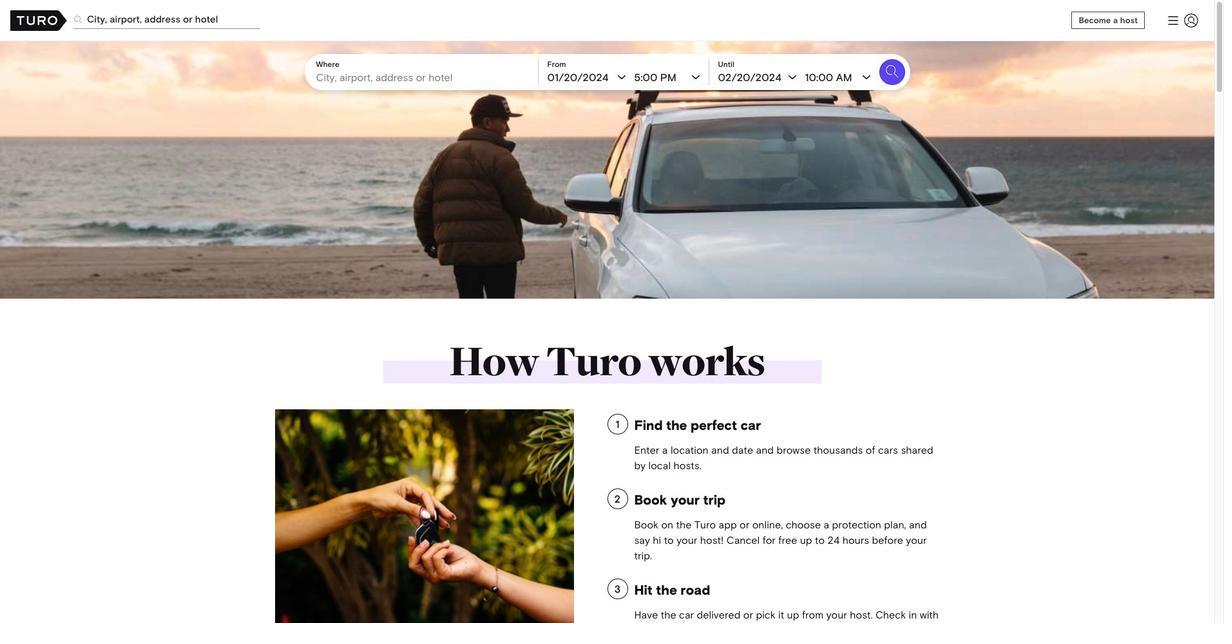 Task type: describe. For each thing, give the bounding box(es) containing it.
0 horizontal spatial city, airport, address or hotel field
[[73, 10, 260, 29]]

turo host handing keys to guest image
[[275, 410, 574, 624]]

1 horizontal spatial city, airport, address or hotel field
[[316, 70, 531, 85]]



Task type: locate. For each thing, give the bounding box(es) containing it.
City, airport, address or hotel field
[[73, 10, 260, 29], [316, 70, 531, 85]]

1 vertical spatial city, airport, address or hotel field
[[316, 70, 531, 85]]

turo image
[[10, 10, 67, 31]]

None field
[[73, 0, 1064, 39], [316, 70, 531, 85], [73, 0, 1064, 39], [316, 70, 531, 85]]

0 vertical spatial city, airport, address or hotel field
[[73, 10, 260, 29]]

menu element
[[1160, 7, 1204, 33]]



Task type: vqa. For each thing, say whether or not it's contained in the screenshot.
Move backward to switch to the previous month image
no



